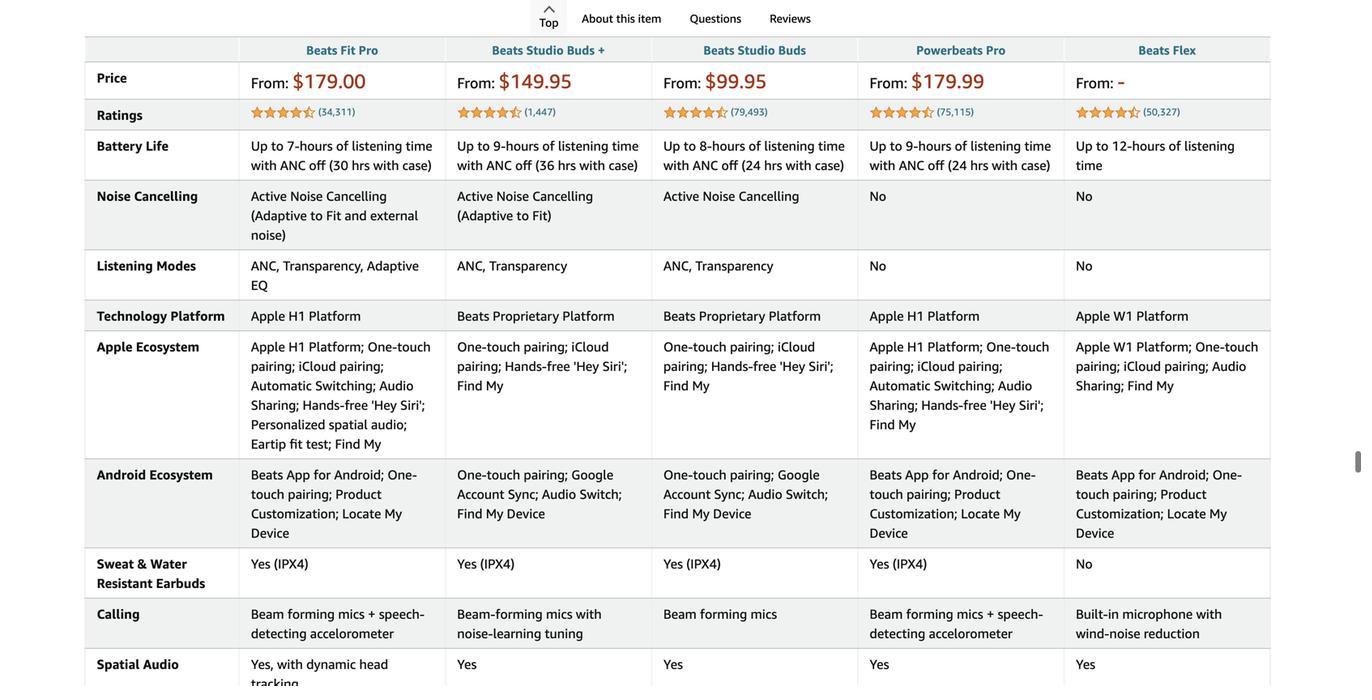 Task type: locate. For each thing, give the bounding box(es) containing it.
(24 down (75,115) link
[[948, 157, 967, 173]]

hours inside up to 8-hours of listening time with anc off (24 hrs with case)
[[712, 138, 745, 153]]

2 platform; from the left
[[928, 339, 983, 354]]

studio down top
[[526, 43, 564, 57]]

0 horizontal spatial beam forming mics + speech- detecting accelorometer
[[251, 606, 425, 641]]

(adaptive for active noise cancelling (adaptive to fit)
[[457, 208, 513, 223]]

listening for up to 9-hours of listening time with anc off (24 hrs with case)
[[971, 138, 1021, 153]]

0 horizontal spatial automatic
[[251, 378, 312, 393]]

2 pro from the left
[[986, 43, 1006, 57]]

5 listening from the left
[[1185, 138, 1235, 153]]

2 hrs from the left
[[558, 157, 576, 173]]

of inside up to 9-hours of listening time with anc off (36 hrs with case)
[[542, 138, 555, 153]]

touch inside apple h1 platform; one-touch pairing; icloud pairing; automatic switching; audio sharing; hands-free 'hey siri'; personalized spatial audio; eartip fit test; find my
[[397, 339, 431, 354]]

2 anc from the left
[[486, 157, 512, 173]]

dynamic
[[306, 657, 356, 672]]

transparency down active noise cancelling
[[696, 258, 774, 273]]

time
[[406, 138, 432, 153], [612, 138, 639, 153], [818, 138, 845, 153], [1025, 138, 1051, 153], [1076, 157, 1103, 173]]

3 app from the left
[[1112, 467, 1135, 482]]

1 horizontal spatial transparency
[[696, 258, 774, 273]]

9- inside up to 9-hours of listening time with anc off (36 hrs with case)
[[493, 138, 506, 153]]

transparency
[[489, 258, 567, 273], [696, 258, 774, 273]]

1 horizontal spatial buds
[[778, 43, 806, 57]]

1 vertical spatial ecosystem
[[149, 467, 213, 482]]

active for active noise cancelling (adaptive to fit and external noise)
[[251, 188, 287, 204]]

time for up to 7-hours of listening time with anc off (30 hrs with case)
[[406, 138, 432, 153]]

2 studio from the left
[[738, 43, 775, 57]]

spatial audio
[[97, 657, 179, 672]]

sharing; inside apple h1 platform; one-touch pairing; icloud pairing; automatic switching; audio sharing; hands-free 'hey siri'; personalized spatial audio; eartip fit test; find my
[[251, 397, 299, 413]]

0 horizontal spatial proprietary
[[493, 308, 559, 324]]

of for up to 12-hours of listening time
[[1169, 138, 1181, 153]]

fit left the "and"
[[326, 208, 341, 223]]

3 listening from the left
[[764, 138, 815, 153]]

5 hours from the left
[[1132, 138, 1165, 153]]

fit up the $179.00
[[341, 43, 355, 57]]

to inside up to 9-hours of listening time with anc off (24 hrs with case)
[[890, 138, 902, 153]]

of inside up to 8-hours of listening time with anc off (24 hrs with case)
[[749, 138, 761, 153]]

3 cancelling from the left
[[532, 188, 593, 204]]

off for up to 8-hours of listening time with anc off (24 hrs with case)
[[722, 157, 738, 173]]

cancelling up fit)
[[532, 188, 593, 204]]

ecosystem right android
[[149, 467, 213, 482]]

beam
[[251, 606, 284, 622], [663, 606, 697, 622], [870, 606, 903, 622]]

3 active from the left
[[663, 188, 699, 204]]

1 horizontal spatial (adaptive
[[457, 208, 513, 223]]

1 hours from the left
[[300, 138, 333, 153]]

5 up from the left
[[1076, 138, 1093, 153]]

up inside up to 12-hours of listening time
[[1076, 138, 1093, 153]]

cancelling for active noise cancelling
[[739, 188, 799, 204]]

up inside up to 9-hours of listening time with anc off (24 hrs with case)
[[870, 138, 887, 153]]

1 horizontal spatial one-touch pairing; icloud pairing; hands-free 'hey siri'; find my
[[663, 339, 834, 393]]

2 horizontal spatial for
[[1139, 467, 1156, 482]]

from: for $179.00
[[251, 74, 289, 91]]

to inside up to 9-hours of listening time with anc off (36 hrs with case)
[[477, 138, 490, 153]]

0 horizontal spatial google
[[571, 467, 614, 482]]

hrs right '(36'
[[558, 157, 576, 173]]

4 (ipx4) from the left
[[893, 556, 927, 571]]

anc inside up to 8-hours of listening time with anc off (24 hrs with case)
[[693, 157, 718, 173]]

off inside up to 7-hours of listening time with anc off (30 hrs with case)
[[309, 157, 326, 173]]

buds down about
[[567, 43, 595, 57]]

to down from: $179.99 at top
[[890, 138, 902, 153]]

automatic for find
[[870, 378, 931, 393]]

speech- up head
[[379, 606, 425, 622]]

battery
[[97, 138, 142, 153]]

noise for active noise cancelling
[[703, 188, 735, 204]]

1 horizontal spatial anc,
[[457, 258, 486, 273]]

off inside up to 9-hours of listening time with anc off (24 hrs with case)
[[928, 157, 944, 173]]

1 horizontal spatial sharing;
[[870, 397, 918, 413]]

icloud inside apple h1 platform; one-touch pairing; icloud pairing; automatic switching; audio sharing; hands-free 'hey siri'; personalized spatial audio; eartip fit test; find my
[[299, 358, 336, 374]]

active inside active noise cancelling (adaptive to fit)
[[457, 188, 493, 204]]

anc,
[[251, 258, 280, 273], [457, 258, 486, 273], [663, 258, 692, 273]]

up for up to 9-hours of listening time with anc off (36 hrs with case)
[[457, 138, 474, 153]]

noise)
[[251, 227, 286, 242]]

1 horizontal spatial beats app for android; one- touch pairing; product customization; locate my device
[[870, 467, 1036, 541]]

2 active from the left
[[457, 188, 493, 204]]

to left 12-
[[1096, 138, 1109, 153]]

off up active noise cancelling
[[722, 157, 738, 173]]

0 horizontal spatial android;
[[334, 467, 384, 482]]

to for up to 8-hours of listening time with anc off (24 hrs with case)
[[684, 138, 696, 153]]

9- inside up to 9-hours of listening time with anc off (24 hrs with case)
[[906, 138, 918, 153]]

up
[[251, 138, 268, 153], [457, 138, 474, 153], [663, 138, 680, 153], [870, 138, 887, 153], [1076, 138, 1093, 153]]

yes (ipx4)
[[251, 556, 308, 571], [457, 556, 515, 571], [663, 556, 721, 571], [870, 556, 927, 571]]

product
[[336, 486, 382, 502], [954, 486, 1001, 502], [1161, 486, 1207, 502]]

of inside up to 9-hours of listening time with anc off (24 hrs with case)
[[955, 138, 967, 153]]

platform; inside apple h1 platform; one-touch pairing; icloud pairing; automatic switching; audio sharing; hands-free 'hey siri'; find my
[[928, 339, 983, 354]]

0 horizontal spatial account
[[457, 486, 505, 502]]

hrs for up to 9-hours of listening time with anc off (24 hrs with case)
[[971, 157, 989, 173]]

icloud inside apple h1 platform; one-touch pairing; icloud pairing; automatic switching; audio sharing; hands-free 'hey siri'; find my
[[917, 358, 955, 374]]

1 horizontal spatial product
[[954, 486, 1001, 502]]

buds
[[567, 43, 595, 57], [778, 43, 806, 57]]

3 anc from the left
[[693, 157, 718, 173]]

(24 up active noise cancelling
[[742, 157, 761, 173]]

2 noise from the left
[[290, 188, 323, 204]]

1 horizontal spatial account
[[663, 486, 711, 502]]

w1 down apple w1 platform
[[1114, 339, 1133, 354]]

anc, transparency down fit)
[[457, 258, 567, 273]]

9- down from: $179.99 at top
[[906, 138, 918, 153]]

fit
[[341, 43, 355, 57], [326, 208, 341, 223]]

hours up '(36'
[[506, 138, 539, 153]]

1 horizontal spatial app
[[905, 467, 929, 482]]

off inside up to 9-hours of listening time with anc off (36 hrs with case)
[[515, 157, 532, 173]]

from: $149.95
[[457, 69, 572, 93]]

pairing;
[[524, 339, 568, 354], [730, 339, 774, 354], [251, 358, 295, 374], [340, 358, 384, 374], [457, 358, 502, 374], [663, 358, 708, 374], [870, 358, 914, 374], [958, 358, 1003, 374], [1076, 358, 1120, 374], [1165, 358, 1209, 374], [524, 467, 568, 482], [730, 467, 774, 482], [288, 486, 332, 502], [907, 486, 951, 502], [1113, 486, 1157, 502]]

sharing;
[[1076, 378, 1124, 393], [251, 397, 299, 413], [870, 397, 918, 413]]

from: inside "from: $99.95"
[[663, 74, 701, 91]]

2 horizontal spatial product
[[1161, 486, 1207, 502]]

ecosystem down technology platform
[[136, 339, 199, 354]]

to inside active noise cancelling (adaptive to fit)
[[517, 208, 529, 223]]

of down (75,115) link
[[955, 138, 967, 153]]

1 horizontal spatial active
[[457, 188, 493, 204]]

cancelling
[[134, 188, 198, 204], [326, 188, 387, 204], [532, 188, 593, 204], [739, 188, 799, 204]]

(24 inside up to 8-hours of listening time with anc off (24 hrs with case)
[[742, 157, 761, 173]]

off inside up to 8-hours of listening time with anc off (24 hrs with case)
[[722, 157, 738, 173]]

0 horizontal spatial platform;
[[309, 339, 364, 354]]

yes
[[251, 556, 271, 571], [457, 556, 477, 571], [663, 556, 683, 571], [870, 556, 889, 571], [457, 657, 477, 672], [663, 657, 683, 672], [870, 657, 889, 672], [1076, 657, 1096, 672]]

listening inside up to 7-hours of listening time with anc off (30 hrs with case)
[[352, 138, 402, 153]]

case) inside up to 9-hours of listening time with anc off (36 hrs with case)
[[609, 157, 638, 173]]

cancelling inside active noise cancelling (adaptive to fit)
[[532, 188, 593, 204]]

hours inside up to 9-hours of listening time with anc off (36 hrs with case)
[[506, 138, 539, 153]]

off for up to 7-hours of listening time with anc off (30 hrs with case)
[[309, 157, 326, 173]]

1 horizontal spatial beats proprietary platform
[[663, 308, 821, 324]]

hours inside up to 7-hours of listening time with anc off (30 hrs with case)
[[300, 138, 333, 153]]

from: left -
[[1076, 74, 1114, 91]]

2 (24 from the left
[[948, 157, 967, 173]]

1 (24 from the left
[[742, 157, 761, 173]]

hours down (75,115) link
[[918, 138, 952, 153]]

0 vertical spatial w1
[[1114, 308, 1133, 324]]

1 horizontal spatial proprietary
[[699, 308, 765, 324]]

2 horizontal spatial platform;
[[1137, 339, 1192, 354]]

0 horizontal spatial switch;
[[580, 486, 622, 502]]

3 beam from the left
[[870, 606, 903, 622]]

1 anc, transparency from the left
[[457, 258, 567, 273]]

free inside apple h1 platform; one-touch pairing; icloud pairing; automatic switching; audio sharing; hands-free 'hey siri'; find my
[[964, 397, 987, 413]]

(75,115)
[[937, 106, 974, 117]]

hrs
[[352, 157, 370, 173], [558, 157, 576, 173], [764, 157, 782, 173], [971, 157, 989, 173]]

hrs inside up to 7-hours of listening time with anc off (30 hrs with case)
[[352, 157, 370, 173]]

up inside up to 9-hours of listening time with anc off (36 hrs with case)
[[457, 138, 474, 153]]

4 cancelling from the left
[[739, 188, 799, 204]]

3 android; from the left
[[1159, 467, 1209, 482]]

listening inside up to 12-hours of listening time
[[1185, 138, 1235, 153]]

touch inside apple h1 platform; one-touch pairing; icloud pairing; automatic switching; audio sharing; hands-free 'hey siri'; find my
[[1016, 339, 1050, 354]]

listening inside up to 9-hours of listening time with anc off (24 hrs with case)
[[971, 138, 1021, 153]]

cancelling down life
[[134, 188, 198, 204]]

3 hours from the left
[[712, 138, 745, 153]]

1 horizontal spatial beam forming mics + speech- detecting accelorometer
[[870, 606, 1043, 641]]

pro up the $179.00
[[359, 43, 378, 57]]

w1 inside the apple w1 platform; one-touch pairing; icloud pairing; audio sharing; find my
[[1114, 339, 1133, 354]]

4 noise from the left
[[703, 188, 735, 204]]

off left (30 at the top of the page
[[309, 157, 326, 173]]

time inside up to 8-hours of listening time with anc off (24 hrs with case)
[[818, 138, 845, 153]]

1 noise from the left
[[97, 188, 131, 204]]

beats proprietary platform
[[457, 308, 615, 324], [663, 308, 821, 324]]

1 automatic from the left
[[251, 378, 312, 393]]

anc, transparency, adaptive eq
[[251, 258, 419, 293]]

1 (ipx4) from the left
[[274, 556, 308, 571]]

4 hours from the left
[[918, 138, 952, 153]]

of up (30 at the top of the page
[[336, 138, 348, 153]]

1 one-touch pairing; icloud pairing; hands-free 'hey siri'; find my from the left
[[457, 339, 627, 393]]

noise down battery
[[97, 188, 131, 204]]

0 horizontal spatial beats proprietary platform
[[457, 308, 615, 324]]

hours inside up to 9-hours of listening time with anc off (24 hrs with case)
[[918, 138, 952, 153]]

no for active noise cancelling
[[1076, 188, 1093, 204]]

hrs down (75,115) link
[[971, 157, 989, 173]]

item
[[638, 12, 661, 25]]

2 up from the left
[[457, 138, 474, 153]]

active for active noise cancelling (adaptive to fit)
[[457, 188, 493, 204]]

(adaptive inside active noise cancelling (adaptive to fit and external noise)
[[251, 208, 307, 223]]

automatic inside apple h1 platform; one-touch pairing; icloud pairing; automatic switching; audio sharing; hands-free 'hey siri'; personalized spatial audio; eartip fit test; find my
[[251, 378, 312, 393]]

(24 for 8-
[[742, 157, 761, 173]]

time for up to 12-hours of listening time
[[1076, 157, 1103, 173]]

case) for up to 9-hours of listening time with anc off (36 hrs with case)
[[609, 157, 638, 173]]

1 hrs from the left
[[352, 157, 370, 173]]

hours
[[300, 138, 333, 153], [506, 138, 539, 153], [712, 138, 745, 153], [918, 138, 952, 153], [1132, 138, 1165, 153]]

1 off from the left
[[309, 157, 326, 173]]

0 horizontal spatial app
[[287, 467, 310, 482]]

2 of from the left
[[542, 138, 555, 153]]

(adaptive up noise)
[[251, 208, 307, 223]]

from: left $179.99
[[870, 74, 908, 91]]

case) inside up to 9-hours of listening time with anc off (24 hrs with case)
[[1021, 157, 1051, 173]]

noise down 7-
[[290, 188, 323, 204]]

2 horizontal spatial beam
[[870, 606, 903, 622]]

9- for (24
[[906, 138, 918, 153]]

of inside up to 7-hours of listening time with anc off (30 hrs with case)
[[336, 138, 348, 153]]

0 vertical spatial ecosystem
[[136, 339, 199, 354]]

adaptive
[[367, 258, 419, 273]]

0 horizontal spatial product
[[336, 486, 382, 502]]

1 horizontal spatial switching;
[[934, 378, 995, 393]]

1 studio from the left
[[526, 43, 564, 57]]

locate
[[342, 506, 381, 521], [961, 506, 1000, 521], [1167, 506, 1206, 521]]

0 horizontal spatial pro
[[359, 43, 378, 57]]

4 listening from the left
[[971, 138, 1021, 153]]

switch;
[[580, 486, 622, 502], [786, 486, 828, 502]]

test;
[[306, 436, 332, 452]]

apple inside apple h1 platform; one-touch pairing; icloud pairing; automatic switching; audio sharing; hands-free 'hey siri'; find my
[[870, 339, 904, 354]]

platform;
[[309, 339, 364, 354], [928, 339, 983, 354], [1137, 339, 1192, 354]]

time inside up to 12-hours of listening time
[[1076, 157, 1103, 173]]

account
[[457, 486, 505, 502], [663, 486, 711, 502]]

0 horizontal spatial buds
[[567, 43, 595, 57]]

cancelling down up to 8-hours of listening time with anc off (24 hrs with case)
[[739, 188, 799, 204]]

cancelling inside active noise cancelling (adaptive to fit and external noise)
[[326, 188, 387, 204]]

1 w1 from the top
[[1114, 308, 1133, 324]]

automatic inside apple h1 platform; one-touch pairing; icloud pairing; automatic switching; audio sharing; hands-free 'hey siri'; find my
[[870, 378, 931, 393]]

1 horizontal spatial google
[[778, 467, 820, 482]]

from: left $99.95
[[663, 74, 701, 91]]

to left the "and"
[[310, 208, 323, 223]]

platform
[[170, 308, 225, 324], [309, 308, 361, 324], [563, 308, 615, 324], [769, 308, 821, 324], [928, 308, 980, 324], [1137, 308, 1189, 324]]

beats studio buds
[[703, 43, 806, 57]]

speech-
[[379, 606, 425, 622], [998, 606, 1043, 622]]

off left '(36'
[[515, 157, 532, 173]]

listening for up to 12-hours of listening time
[[1185, 138, 1235, 153]]

0 horizontal spatial (adaptive
[[251, 208, 307, 223]]

1 vertical spatial fit
[[326, 208, 341, 223]]

eartip
[[251, 436, 286, 452]]

hrs inside up to 9-hours of listening time with anc off (24 hrs with case)
[[971, 157, 989, 173]]

1 of from the left
[[336, 138, 348, 153]]

3 case) from the left
[[815, 157, 844, 173]]

apple h1 platform down anc, transparency, adaptive eq
[[251, 308, 361, 324]]

1 product from the left
[[336, 486, 382, 502]]

to for up to 12-hours of listening time
[[1096, 138, 1109, 153]]

0 horizontal spatial anc, transparency
[[457, 258, 567, 273]]

1 horizontal spatial sync;
[[714, 486, 745, 502]]

beats studio buds +
[[492, 43, 605, 57]]

of up '(36'
[[542, 138, 555, 153]]

yes,
[[251, 657, 274, 672]]

(1,447) link
[[525, 106, 556, 117]]

3 off from the left
[[722, 157, 738, 173]]

platform; inside apple h1 platform; one-touch pairing; icloud pairing; automatic switching; audio sharing; hands-free 'hey siri'; personalized spatial audio; eartip fit test; find my
[[309, 339, 364, 354]]

from: inside from: -
[[1076, 74, 1114, 91]]

2 horizontal spatial app
[[1112, 467, 1135, 482]]

1 horizontal spatial (24
[[948, 157, 967, 173]]

1 horizontal spatial automatic
[[870, 378, 931, 393]]

0 horizontal spatial accelorometer
[[310, 626, 394, 641]]

ecosystem for android ecosystem
[[149, 467, 213, 482]]

detecting
[[251, 626, 307, 641], [870, 626, 926, 641]]

to left fit)
[[517, 208, 529, 223]]

2 9- from the left
[[906, 138, 918, 153]]

2 (ipx4) from the left
[[480, 556, 515, 571]]

to inside up to 7-hours of listening time with anc off (30 hrs with case)
[[271, 138, 284, 153]]

2 sync; from the left
[[714, 486, 745, 502]]

0 horizontal spatial beats app for android; one- touch pairing; product customization; locate my device
[[251, 467, 417, 541]]

2 horizontal spatial customization;
[[1076, 506, 1164, 521]]

time inside up to 7-hours of listening time with anc off (30 hrs with case)
[[406, 138, 432, 153]]

cancelling up the "and"
[[326, 188, 387, 204]]

1 horizontal spatial locate
[[961, 506, 1000, 521]]

to for up to 9-hours of listening time with anc off (24 hrs with case)
[[890, 138, 902, 153]]

apple w1 platform; one-touch pairing; icloud pairing; audio sharing; find my
[[1076, 339, 1259, 393]]

2 horizontal spatial beats app for android; one- touch pairing; product customization; locate my device
[[1076, 467, 1242, 541]]

1 horizontal spatial accelorometer
[[929, 626, 1013, 641]]

anc for up to 8-hours of listening time with anc off (24 hrs with case)
[[693, 157, 718, 173]]

off down (75,115) link
[[928, 157, 944, 173]]

0 horizontal spatial apple h1 platform
[[251, 308, 361, 324]]

1 active from the left
[[251, 188, 287, 204]]

up to 9-hours of listening time with anc off (36 hrs with case)
[[457, 138, 639, 173]]

noise cancelling
[[97, 188, 198, 204]]

of
[[336, 138, 348, 153], [542, 138, 555, 153], [749, 138, 761, 153], [955, 138, 967, 153], [1169, 138, 1181, 153]]

anc, inside anc, transparency, adaptive eq
[[251, 258, 280, 273]]

w1 up the apple w1 platform; one-touch pairing; icloud pairing; audio sharing; find my
[[1114, 308, 1133, 324]]

0 horizontal spatial locate
[[342, 506, 381, 521]]

android ecosystem
[[97, 467, 213, 482]]

0 horizontal spatial speech-
[[379, 606, 425, 622]]

noise down 8-
[[703, 188, 735, 204]]

powerbeats pro link
[[916, 43, 1006, 57]]

apple h1 platform
[[251, 308, 361, 324], [870, 308, 980, 324]]

0 horizontal spatial 9-
[[493, 138, 506, 153]]

sharing; for apple h1 platform; one-touch pairing; icloud pairing; automatic switching; audio sharing; hands-free 'hey siri'; personalized spatial audio; eartip fit test; find my
[[251, 397, 299, 413]]

to inside up to 8-hours of listening time with anc off (24 hrs with case)
[[684, 138, 696, 153]]

apple h1 platform up apple h1 platform; one-touch pairing; icloud pairing; automatic switching; audio sharing; hands-free 'hey siri'; find my
[[870, 308, 980, 324]]

(30
[[329, 157, 348, 173]]

1 sync; from the left
[[508, 486, 539, 502]]

up to 8-hours of listening time with anc off (24 hrs with case)
[[663, 138, 845, 173]]

1 one-touch pairing; google account sync; audio switch; find my device from the left
[[457, 467, 622, 521]]

4 off from the left
[[928, 157, 944, 173]]

3 of from the left
[[749, 138, 761, 153]]

1 horizontal spatial one-touch pairing; google account sync; audio switch; find my device
[[663, 467, 828, 521]]

3 up from the left
[[663, 138, 680, 153]]

transparency down fit)
[[489, 258, 567, 273]]

of inside up to 12-hours of listening time
[[1169, 138, 1181, 153]]

(adaptive inside active noise cancelling (adaptive to fit)
[[457, 208, 513, 223]]

1 horizontal spatial android;
[[953, 467, 1003, 482]]

from: inside from: $179.00
[[251, 74, 289, 91]]

0 horizontal spatial beam
[[251, 606, 284, 622]]

1 case) from the left
[[402, 157, 432, 173]]

2 listening from the left
[[558, 138, 609, 153]]

switching;
[[315, 378, 376, 393], [934, 378, 995, 393]]

(36
[[535, 157, 555, 173]]

2 automatic from the left
[[870, 378, 931, 393]]

noise for active noise cancelling (adaptive to fit and external noise)
[[290, 188, 323, 204]]

pro right powerbeats
[[986, 43, 1006, 57]]

hrs for up to 7-hours of listening time with anc off (30 hrs with case)
[[352, 157, 370, 173]]

2 horizontal spatial anc,
[[663, 258, 692, 273]]

9- up active noise cancelling (adaptive to fit) on the left of page
[[493, 138, 506, 153]]

1 buds from the left
[[567, 43, 595, 57]]

icloud inside the apple w1 platform; one-touch pairing; icloud pairing; audio sharing; find my
[[1124, 358, 1161, 374]]

2 yes (ipx4) from the left
[[457, 556, 515, 571]]

4 hrs from the left
[[971, 157, 989, 173]]

of for up to 7-hours of listening time with anc off (30 hrs with case)
[[336, 138, 348, 153]]

audio
[[1212, 358, 1247, 374], [379, 378, 414, 393], [998, 378, 1032, 393], [542, 486, 576, 502], [748, 486, 782, 502], [143, 657, 179, 672]]

up inside up to 7-hours of listening time with anc off (30 hrs with case)
[[251, 138, 268, 153]]

2 horizontal spatial android;
[[1159, 467, 1209, 482]]

2 horizontal spatial locate
[[1167, 506, 1206, 521]]

hours for up to 12-hours of listening time
[[1132, 138, 1165, 153]]

1 horizontal spatial customization;
[[870, 506, 958, 521]]

beats fit pro link
[[306, 43, 378, 57]]

no
[[870, 188, 886, 204], [1076, 188, 1093, 204], [870, 258, 886, 273], [1076, 258, 1093, 273], [1076, 556, 1093, 571]]

2 (adaptive from the left
[[457, 208, 513, 223]]

3 hrs from the left
[[764, 157, 782, 173]]

touch
[[397, 339, 431, 354], [487, 339, 520, 354], [693, 339, 727, 354], [1016, 339, 1050, 354], [1225, 339, 1259, 354], [487, 467, 520, 482], [693, 467, 727, 482], [251, 486, 284, 502], [870, 486, 903, 502], [1076, 486, 1110, 502]]

hours up (30 at the top of the page
[[300, 138, 333, 153]]

0 horizontal spatial one-touch pairing; icloud pairing; hands-free 'hey siri'; find my
[[457, 339, 627, 393]]

buds for beats studio buds
[[778, 43, 806, 57]]

0 horizontal spatial for
[[314, 467, 331, 482]]

noise inside active noise cancelling (adaptive to fit)
[[496, 188, 529, 204]]

0 horizontal spatial active
[[251, 188, 287, 204]]

4 from: from the left
[[870, 74, 908, 91]]

anc inside up to 9-hours of listening time with anc off (24 hrs with case)
[[899, 157, 924, 173]]

my
[[486, 378, 503, 393], [692, 378, 710, 393], [1156, 378, 1174, 393], [898, 417, 916, 432], [364, 436, 381, 452], [385, 506, 402, 521], [486, 506, 503, 521], [692, 506, 710, 521], [1003, 506, 1021, 521], [1210, 506, 1227, 521]]

hands-
[[505, 358, 547, 374], [711, 358, 753, 374], [303, 397, 345, 413], [921, 397, 964, 413]]

to left 8-
[[684, 138, 696, 153]]

speech- left 'built-'
[[998, 606, 1043, 622]]

0 horizontal spatial studio
[[526, 43, 564, 57]]

0 horizontal spatial customization;
[[251, 506, 339, 521]]

hrs inside up to 8-hours of listening time with anc off (24 hrs with case)
[[764, 157, 782, 173]]

1 pro from the left
[[359, 43, 378, 57]]

1 horizontal spatial 9-
[[906, 138, 918, 153]]

hrs for up to 9-hours of listening time with anc off (36 hrs with case)
[[558, 157, 576, 173]]

buds down reviews
[[778, 43, 806, 57]]

2 accelorometer from the left
[[929, 626, 1013, 641]]

1 horizontal spatial detecting
[[870, 626, 926, 641]]

0 horizontal spatial sharing;
[[251, 397, 299, 413]]

studio down beats studio buds image
[[738, 43, 775, 57]]

2 cancelling from the left
[[326, 188, 387, 204]]

2 horizontal spatial active
[[663, 188, 699, 204]]

1 horizontal spatial beam
[[663, 606, 697, 622]]

1 horizontal spatial platform;
[[928, 339, 983, 354]]

1 horizontal spatial for
[[932, 467, 950, 482]]

of down (79,493)
[[749, 138, 761, 153]]

to down the from: $149.95
[[477, 138, 490, 153]]

0 horizontal spatial detecting
[[251, 626, 307, 641]]

1 anc, from the left
[[251, 258, 280, 273]]

(50,327)
[[1143, 106, 1180, 117]]

to left 7-
[[271, 138, 284, 153]]

0 horizontal spatial (24
[[742, 157, 761, 173]]

2 one-touch pairing; google account sync; audio switch; find my device from the left
[[663, 467, 828, 521]]

switching; inside apple h1 platform; one-touch pairing; icloud pairing; automatic switching; audio sharing; hands-free 'hey siri'; personalized spatial audio; eartip fit test; find my
[[315, 378, 376, 393]]

icloud
[[571, 339, 609, 354], [778, 339, 815, 354], [299, 358, 336, 374], [917, 358, 955, 374], [1124, 358, 1161, 374]]

anc
[[280, 157, 306, 173], [486, 157, 512, 173], [693, 157, 718, 173], [899, 157, 924, 173]]

4 up from the left
[[870, 138, 887, 153]]

one- inside the apple w1 platform; one-touch pairing; icloud pairing; audio sharing; find my
[[1195, 339, 1225, 354]]

hours for up to 7-hours of listening time with anc off (30 hrs with case)
[[300, 138, 333, 153]]

hours inside up to 12-hours of listening time
[[1132, 138, 1165, 153]]

2 speech- from the left
[[998, 606, 1043, 622]]

(adaptive left fit)
[[457, 208, 513, 223]]

0 horizontal spatial one-touch pairing; google account sync; audio switch; find my device
[[457, 467, 622, 521]]

sharing; inside the apple w1 platform; one-touch pairing; icloud pairing; audio sharing; find my
[[1076, 378, 1124, 393]]

hours down (50,327)
[[1132, 138, 1165, 153]]

1 (adaptive from the left
[[251, 208, 307, 223]]

1 transparency from the left
[[489, 258, 567, 273]]

apple inside the apple w1 platform; one-touch pairing; icloud pairing; audio sharing; find my
[[1076, 339, 1110, 354]]

case) inside up to 7-hours of listening time with anc off (30 hrs with case)
[[402, 157, 432, 173]]

noise down up to 9-hours of listening time with anc off (36 hrs with case)
[[496, 188, 529, 204]]

up for up to 8-hours of listening time with anc off (24 hrs with case)
[[663, 138, 680, 153]]

to for up to 7-hours of listening time with anc off (30 hrs with case)
[[271, 138, 284, 153]]

0 horizontal spatial sync;
[[508, 486, 539, 502]]

0 horizontal spatial transparency
[[489, 258, 567, 273]]

anc inside up to 7-hours of listening time with anc off (30 hrs with case)
[[280, 157, 306, 173]]

1 horizontal spatial anc, transparency
[[663, 258, 774, 273]]

1 horizontal spatial switch;
[[786, 486, 828, 502]]

from: left the $179.00
[[251, 74, 289, 91]]

beam forming mics
[[663, 606, 777, 622]]

0 horizontal spatial switching;
[[315, 378, 376, 393]]

time inside up to 9-hours of listening time with anc off (24 hrs with case)
[[1025, 138, 1051, 153]]

with inside beam-forming mics with noise-learning tuning
[[576, 606, 602, 622]]

listening for up to 9-hours of listening time with anc off (36 hrs with case)
[[558, 138, 609, 153]]

hrs up active noise cancelling
[[764, 157, 782, 173]]

0 horizontal spatial anc,
[[251, 258, 280, 273]]

1 9- from the left
[[493, 138, 506, 153]]

hours down (79,493)
[[712, 138, 745, 153]]

time for up to 8-hours of listening time with anc off (24 hrs with case)
[[818, 138, 845, 153]]

with inside built-in microphone with wind-noise reduction
[[1196, 606, 1222, 622]]

listening
[[352, 138, 402, 153], [558, 138, 609, 153], [764, 138, 815, 153], [971, 138, 1021, 153], [1185, 138, 1235, 153]]

1 horizontal spatial pro
[[986, 43, 1006, 57]]

of down (50,327)
[[1169, 138, 1181, 153]]

spatial
[[97, 657, 140, 672]]

find inside apple h1 platform; one-touch pairing; icloud pairing; automatic switching; audio sharing; hands-free 'hey siri'; find my
[[870, 417, 895, 432]]

automatic for personalized
[[251, 378, 312, 393]]

case) for up to 9-hours of listening time with anc off (24 hrs with case)
[[1021, 157, 1051, 173]]

from: inside the from: $149.95
[[457, 74, 495, 91]]

wind-
[[1076, 626, 1110, 641]]

battery life
[[97, 138, 169, 153]]

sharing; inside apple h1 platform; one-touch pairing; icloud pairing; automatic switching; audio sharing; hands-free 'hey siri'; find my
[[870, 397, 918, 413]]

one-
[[368, 339, 397, 354], [457, 339, 487, 354], [663, 339, 693, 354], [986, 339, 1016, 354], [1195, 339, 1225, 354], [388, 467, 417, 482], [457, 467, 487, 482], [663, 467, 693, 482], [1006, 467, 1036, 482], [1213, 467, 1242, 482]]

hrs inside up to 9-hours of listening time with anc off (36 hrs with case)
[[558, 157, 576, 173]]

2 switching; from the left
[[934, 378, 995, 393]]

w1
[[1114, 308, 1133, 324], [1114, 339, 1133, 354]]

of for up to 9-hours of listening time with anc off (36 hrs with case)
[[542, 138, 555, 153]]

app
[[287, 467, 310, 482], [905, 467, 929, 482], [1112, 467, 1135, 482]]

up for up to 9-hours of listening time with anc off (24 hrs with case)
[[870, 138, 887, 153]]

forming
[[288, 606, 335, 622], [495, 606, 543, 622], [700, 606, 747, 622], [906, 606, 954, 622]]

switching; inside apple h1 platform; one-touch pairing; icloud pairing; automatic switching; audio sharing; hands-free 'hey siri'; find my
[[934, 378, 995, 393]]

case) inside up to 8-hours of listening time with anc off (24 hrs with case)
[[815, 157, 844, 173]]

from: $179.00
[[251, 69, 366, 93]]

2 locate from the left
[[961, 506, 1000, 521]]

1 horizontal spatial speech-
[[998, 606, 1043, 622]]

listening for up to 7-hours of listening time with anc off (30 hrs with case)
[[352, 138, 402, 153]]

1 vertical spatial w1
[[1114, 339, 1133, 354]]

1 horizontal spatial studio
[[738, 43, 775, 57]]

from: left $149.95
[[457, 74, 495, 91]]

beats studio buds image
[[682, 0, 828, 35]]

1 accelorometer from the left
[[310, 626, 394, 641]]

1 anc from the left
[[280, 157, 306, 173]]

anc, transparency down active noise cancelling
[[663, 258, 774, 273]]

1 platform; from the left
[[309, 339, 364, 354]]

customization;
[[251, 506, 339, 521], [870, 506, 958, 521], [1076, 506, 1164, 521]]

2 horizontal spatial sharing;
[[1076, 378, 1124, 393]]

hrs right (30 at the top of the page
[[352, 157, 370, 173]]

resistant
[[97, 576, 153, 591]]

5 from: from the left
[[1076, 74, 1114, 91]]

4 of from the left
[[955, 138, 967, 153]]

1 horizontal spatial apple h1 platform
[[870, 308, 980, 324]]

to inside up to 12-hours of listening time
[[1096, 138, 1109, 153]]

earbuds
[[156, 576, 205, 591]]



Task type: describe. For each thing, give the bounding box(es) containing it.
1 apple h1 platform from the left
[[251, 308, 361, 324]]

water
[[150, 556, 187, 571]]

fit inside active noise cancelling (adaptive to fit and external noise)
[[326, 208, 341, 223]]

of for up to 8-hours of listening time with anc off (24 hrs with case)
[[749, 138, 761, 153]]

h1 inside apple h1 platform; one-touch pairing; icloud pairing; automatic switching; audio sharing; hands-free 'hey siri'; find my
[[907, 339, 924, 354]]

2 beats app for android; one- touch pairing; product customization; locate my device from the left
[[870, 467, 1036, 541]]

active noise cancelling
[[663, 188, 799, 204]]

no for anc, transparency
[[1076, 258, 1093, 273]]

from: for -
[[1076, 74, 1114, 91]]

1 beats app for android; one- touch pairing; product customization; locate my device from the left
[[251, 467, 417, 541]]

up for up to 12-hours of listening time
[[1076, 138, 1093, 153]]

android
[[97, 467, 146, 482]]

with inside yes, with dynamic head tracking
[[277, 657, 303, 672]]

8-
[[700, 138, 712, 153]]

'hey inside apple h1 platform; one-touch pairing; icloud pairing; automatic switching; audio sharing; hands-free 'hey siri'; personalized spatial audio; eartip fit test; find my
[[371, 397, 397, 413]]

beam-forming mics with noise-learning tuning
[[457, 606, 602, 641]]

hands- inside apple h1 platform; one-touch pairing; icloud pairing; automatic switching; audio sharing; hands-free 'hey siri'; personalized spatial audio; eartip fit test; find my
[[303, 397, 345, 413]]

hours for up to 9-hours of listening time with anc off (36 hrs with case)
[[506, 138, 539, 153]]

and
[[345, 208, 367, 223]]

4 mics from the left
[[957, 606, 983, 622]]

1 platform from the left
[[170, 308, 225, 324]]

(adaptive for active noise cancelling (adaptive to fit and external noise)
[[251, 208, 307, 223]]

fit)
[[532, 208, 552, 223]]

anc for up to 9-hours of listening time with anc off (24 hrs with case)
[[899, 157, 924, 173]]

reduction
[[1144, 626, 1200, 641]]

1 for from the left
[[314, 467, 331, 482]]

studio for beats studio buds
[[738, 43, 775, 57]]

from: for $179.99
[[870, 74, 908, 91]]

up to 9-hours of listening time with anc off (24 hrs with case)
[[870, 138, 1051, 173]]

eq
[[251, 277, 268, 293]]

head
[[359, 657, 388, 672]]

2 platform from the left
[[309, 308, 361, 324]]

(24 for 9-
[[948, 157, 967, 173]]

3 (ipx4) from the left
[[686, 556, 721, 571]]

off for up to 9-hours of listening time with anc off (24 hrs with case)
[[928, 157, 944, 173]]

0 horizontal spatial +
[[368, 606, 376, 622]]

active noise cancelling (adaptive to fit)
[[457, 188, 593, 223]]

sweat & water resistant earbuds
[[97, 556, 205, 591]]

spatial
[[329, 417, 368, 432]]

2 app from the left
[[905, 467, 929, 482]]

forming inside beam-forming mics with noise-learning tuning
[[495, 606, 543, 622]]

hours for up to 8-hours of listening time with anc off (24 hrs with case)
[[712, 138, 745, 153]]

mics inside beam-forming mics with noise-learning tuning
[[546, 606, 573, 622]]

3 customization; from the left
[[1076, 506, 1164, 521]]

in
[[1108, 606, 1119, 622]]

2 product from the left
[[954, 486, 1001, 502]]

listening for up to 8-hours of listening time with anc off (24 hrs with case)
[[764, 138, 815, 153]]

price
[[97, 70, 127, 85]]

hands- inside apple h1 platform; one-touch pairing; icloud pairing; automatic switching; audio sharing; hands-free 'hey siri'; find my
[[921, 397, 964, 413]]

(79,493) link
[[731, 106, 768, 117]]

anc for up to 9-hours of listening time with anc off (36 hrs with case)
[[486, 157, 512, 173]]

2 anc, transparency from the left
[[663, 258, 774, 273]]

learning
[[493, 626, 541, 641]]

find inside apple h1 platform; one-touch pairing; icloud pairing; automatic switching; audio sharing; hands-free 'hey siri'; personalized spatial audio; eartip fit test; find my
[[335, 436, 360, 452]]

(1,447)
[[525, 106, 556, 117]]

reviews
[[770, 12, 811, 25]]

6 platform from the left
[[1137, 308, 1189, 324]]

1 mics from the left
[[338, 606, 365, 622]]

5 platform from the left
[[928, 308, 980, 324]]

ecosystem for apple ecosystem
[[136, 339, 199, 354]]

4 forming from the left
[[906, 606, 954, 622]]

case) for up to 7-hours of listening time with anc off (30 hrs with case)
[[402, 157, 432, 173]]

built-
[[1076, 606, 1108, 622]]

about this item
[[582, 12, 661, 25]]

(34,311)
[[318, 106, 355, 117]]

cancelling for active noise cancelling (adaptive to fit)
[[532, 188, 593, 204]]

2 android; from the left
[[953, 467, 1003, 482]]

up to 7-hours of listening time with anc off (30 hrs with case)
[[251, 138, 432, 173]]

1 beats proprietary platform from the left
[[457, 308, 615, 324]]

(75,115) link
[[937, 106, 974, 117]]

from: $179.99
[[870, 69, 985, 93]]

7-
[[287, 138, 300, 153]]

9- for (36
[[493, 138, 506, 153]]

1 locate from the left
[[342, 506, 381, 521]]

my inside the apple w1 platform; one-touch pairing; icloud pairing; audio sharing; find my
[[1156, 378, 1174, 393]]

beats studio buds + link
[[492, 43, 605, 57]]

my inside apple h1 platform; one-touch pairing; icloud pairing; automatic switching; audio sharing; hands-free 'hey siri'; find my
[[898, 417, 916, 432]]

1 cancelling from the left
[[134, 188, 198, 204]]

from: for $149.95
[[457, 74, 495, 91]]

$149.95
[[499, 69, 572, 93]]

one- inside apple h1 platform; one-touch pairing; icloud pairing; automatic switching; audio sharing; hands-free 'hey siri'; personalized spatial audio; eartip fit test; find my
[[368, 339, 397, 354]]

time for up to 9-hours of listening time with anc off (36 hrs with case)
[[612, 138, 639, 153]]

listening modes
[[97, 258, 196, 273]]

1 customization; from the left
[[251, 506, 339, 521]]

transparency,
[[283, 258, 364, 273]]

yes, with dynamic head tracking
[[251, 657, 388, 686]]

no for yes (ipx4)
[[1076, 556, 1093, 571]]

noise-
[[457, 626, 493, 641]]

to inside active noise cancelling (adaptive to fit and external noise)
[[310, 208, 323, 223]]

2 beats proprietary platform from the left
[[663, 308, 821, 324]]

3 locate from the left
[[1167, 506, 1206, 521]]

up to 12-hours of listening time
[[1076, 138, 1235, 173]]

free inside apple h1 platform; one-touch pairing; icloud pairing; automatic switching; audio sharing; hands-free 'hey siri'; personalized spatial audio; eartip fit test; find my
[[345, 397, 368, 413]]

(50,327) link
[[1143, 106, 1180, 117]]

$99.95
[[705, 69, 767, 93]]

1 speech- from the left
[[379, 606, 425, 622]]

2 detecting from the left
[[870, 626, 926, 641]]

technology platform
[[97, 308, 225, 324]]

beats studio buds link
[[703, 43, 806, 57]]

audio;
[[371, 417, 407, 432]]

1 account from the left
[[457, 486, 505, 502]]

3 product from the left
[[1161, 486, 1207, 502]]

w1 for platform
[[1114, 308, 1133, 324]]

2 customization; from the left
[[870, 506, 958, 521]]

life
[[146, 138, 169, 153]]

apple h1 platform; one-touch pairing; icloud pairing; automatic switching; audio sharing; hands-free 'hey siri'; find my
[[870, 339, 1050, 432]]

beats flex
[[1139, 43, 1196, 57]]

-
[[1118, 69, 1125, 93]]

1 google from the left
[[571, 467, 614, 482]]

case) for up to 8-hours of listening time with anc off (24 hrs with case)
[[815, 157, 844, 173]]

from: for $99.95
[[663, 74, 701, 91]]

beats fit pro
[[306, 43, 378, 57]]

1 switch; from the left
[[580, 486, 622, 502]]

tracking
[[251, 676, 299, 686]]

1 beam forming mics + speech- detecting accelorometer from the left
[[251, 606, 425, 641]]

icloud for apple h1 platform; one-touch pairing; icloud pairing; automatic switching; audio sharing; hands-free 'hey siri'; find my
[[917, 358, 955, 374]]

apple h1 platform; one-touch pairing; icloud pairing; automatic switching; audio sharing; hands-free 'hey siri'; personalized spatial audio; eartip fit test; find my
[[251, 339, 431, 452]]

sharing; for apple h1 platform; one-touch pairing; icloud pairing; automatic switching; audio sharing; hands-free 'hey siri'; find my
[[870, 397, 918, 413]]

from: -
[[1076, 69, 1125, 93]]

built-in microphone with wind-noise reduction
[[1076, 606, 1222, 641]]

touch inside the apple w1 platform; one-touch pairing; icloud pairing; audio sharing; find my
[[1225, 339, 1259, 354]]

1 app from the left
[[287, 467, 310, 482]]

2 horizontal spatial +
[[987, 606, 994, 622]]

$179.99
[[911, 69, 985, 93]]

(34,311) link
[[318, 106, 355, 117]]

audio inside apple h1 platform; one-touch pairing; icloud pairing; automatic switching; audio sharing; hands-free 'hey siri'; find my
[[998, 378, 1032, 393]]

apple ecosystem
[[97, 339, 199, 354]]

studio for beats studio buds +
[[526, 43, 564, 57]]

tuning
[[545, 626, 583, 641]]

4 platform from the left
[[769, 308, 821, 324]]

apple inside apple h1 platform; one-touch pairing; icloud pairing; automatic switching; audio sharing; hands-free 'hey siri'; personalized spatial audio; eartip fit test; find my
[[251, 339, 285, 354]]

buds for beats studio buds +
[[567, 43, 595, 57]]

audio inside apple h1 platform; one-touch pairing; icloud pairing; automatic switching; audio sharing; hands-free 'hey siri'; personalized spatial audio; eartip fit test; find my
[[379, 378, 414, 393]]

time for up to 9-hours of listening time with anc off (24 hrs with case)
[[1025, 138, 1051, 153]]

find inside the apple w1 platform; one-touch pairing; icloud pairing; audio sharing; find my
[[1128, 378, 1153, 393]]

2 beam from the left
[[663, 606, 697, 622]]

active noise cancelling (adaptive to fit and external noise)
[[251, 188, 418, 242]]

to for up to 9-hours of listening time with anc off (36 hrs with case)
[[477, 138, 490, 153]]

platform; for my
[[928, 339, 983, 354]]

2 one-touch pairing; icloud pairing; hands-free 'hey siri'; find my from the left
[[663, 339, 834, 393]]

2 switch; from the left
[[786, 486, 828, 502]]

flex
[[1173, 43, 1196, 57]]

off for up to 9-hours of listening time with anc off (36 hrs with case)
[[515, 157, 532, 173]]

2 google from the left
[[778, 467, 820, 482]]

platform; inside the apple w1 platform; one-touch pairing; icloud pairing; audio sharing; find my
[[1137, 339, 1192, 354]]

calling
[[97, 606, 140, 622]]

$179.00
[[293, 69, 366, 93]]

personalized
[[251, 417, 325, 432]]

noise for active noise cancelling (adaptive to fit)
[[496, 188, 529, 204]]

listening
[[97, 258, 153, 273]]

icloud for apple w1 platform; one-touch pairing; icloud pairing; audio sharing; find my
[[1124, 358, 1161, 374]]

4 yes (ipx4) from the left
[[870, 556, 927, 571]]

3 for from the left
[[1139, 467, 1156, 482]]

my inside apple h1 platform; one-touch pairing; icloud pairing; automatic switching; audio sharing; hands-free 'hey siri'; personalized spatial audio; eartip fit test; find my
[[364, 436, 381, 452]]

ratings
[[97, 107, 143, 123]]

3 beats app for android; one- touch pairing; product customization; locate my device from the left
[[1076, 467, 1242, 541]]

this
[[616, 12, 635, 25]]

switching; for spatial
[[315, 378, 376, 393]]

12-
[[1112, 138, 1132, 153]]

1 proprietary from the left
[[493, 308, 559, 324]]

3 yes (ipx4) from the left
[[663, 556, 721, 571]]

powerbeats pro
[[916, 43, 1006, 57]]

hours for up to 9-hours of listening time with anc off (24 hrs with case)
[[918, 138, 952, 153]]

microphone
[[1123, 606, 1193, 622]]

up for up to 7-hours of listening time with anc off (30 hrs with case)
[[251, 138, 268, 153]]

3 mics from the left
[[751, 606, 777, 622]]

w1 for platform;
[[1114, 339, 1133, 354]]

2 beam forming mics + speech- detecting accelorometer from the left
[[870, 606, 1043, 641]]

1 horizontal spatial +
[[598, 43, 605, 57]]

3 anc, from the left
[[663, 258, 692, 273]]

2 account from the left
[[663, 486, 711, 502]]

h1 inside apple h1 platform; one-touch pairing; icloud pairing; automatic switching; audio sharing; hands-free 'hey siri'; personalized spatial audio; eartip fit test; find my
[[289, 339, 305, 354]]

siri'; inside apple h1 platform; one-touch pairing; icloud pairing; automatic switching; audio sharing; hands-free 'hey siri'; personalized spatial audio; eartip fit test; find my
[[400, 397, 425, 413]]

active for active noise cancelling
[[663, 188, 699, 204]]

2 apple h1 platform from the left
[[870, 308, 980, 324]]

noise
[[1110, 626, 1140, 641]]

switching; for my
[[934, 378, 995, 393]]

1 android; from the left
[[334, 467, 384, 482]]

icloud for apple h1 platform; one-touch pairing; icloud pairing; automatic switching; audio sharing; hands-free 'hey siri'; personalized spatial audio; eartip fit test; find my
[[299, 358, 336, 374]]

0 vertical spatial fit
[[341, 43, 355, 57]]

2 proprietary from the left
[[699, 308, 765, 324]]

platform; for spatial
[[309, 339, 364, 354]]

2 anc, from the left
[[457, 258, 486, 273]]

&
[[137, 556, 147, 571]]

about
[[582, 12, 613, 25]]

beats studio buds + image
[[500, 0, 597, 35]]

(79,493)
[[731, 106, 768, 117]]

2 transparency from the left
[[696, 258, 774, 273]]

2 for from the left
[[932, 467, 950, 482]]

anc for up to 7-hours of listening time with anc off (30 hrs with case)
[[280, 157, 306, 173]]

cancelling for active noise cancelling (adaptive to fit and external noise)
[[326, 188, 387, 204]]

1 detecting from the left
[[251, 626, 307, 641]]

1 forming from the left
[[288, 606, 335, 622]]

beats flex link
[[1139, 43, 1196, 57]]

technology
[[97, 308, 167, 324]]

3 platform from the left
[[563, 308, 615, 324]]

top
[[539, 16, 559, 29]]

external
[[370, 208, 418, 223]]

hrs for up to 8-hours of listening time with anc off (24 hrs with case)
[[764, 157, 782, 173]]

one- inside apple h1 platform; one-touch pairing; icloud pairing; automatic switching; audio sharing; hands-free 'hey siri'; find my
[[986, 339, 1016, 354]]

'hey inside apple h1 platform; one-touch pairing; icloud pairing; automatic switching; audio sharing; hands-free 'hey siri'; find my
[[990, 397, 1016, 413]]

siri'; inside apple h1 platform; one-touch pairing; icloud pairing; automatic switching; audio sharing; hands-free 'hey siri'; find my
[[1019, 397, 1044, 413]]

1 yes (ipx4) from the left
[[251, 556, 308, 571]]

of for up to 9-hours of listening time with anc off (24 hrs with case)
[[955, 138, 967, 153]]

1 beam from the left
[[251, 606, 284, 622]]

apple w1 platform
[[1076, 308, 1189, 324]]

sweat
[[97, 556, 134, 571]]

audio inside the apple w1 platform; one-touch pairing; icloud pairing; audio sharing; find my
[[1212, 358, 1247, 374]]

fit
[[290, 436, 303, 452]]

3 forming from the left
[[700, 606, 747, 622]]

beam-
[[457, 606, 495, 622]]



Task type: vqa. For each thing, say whether or not it's contained in the screenshot.
again
no



